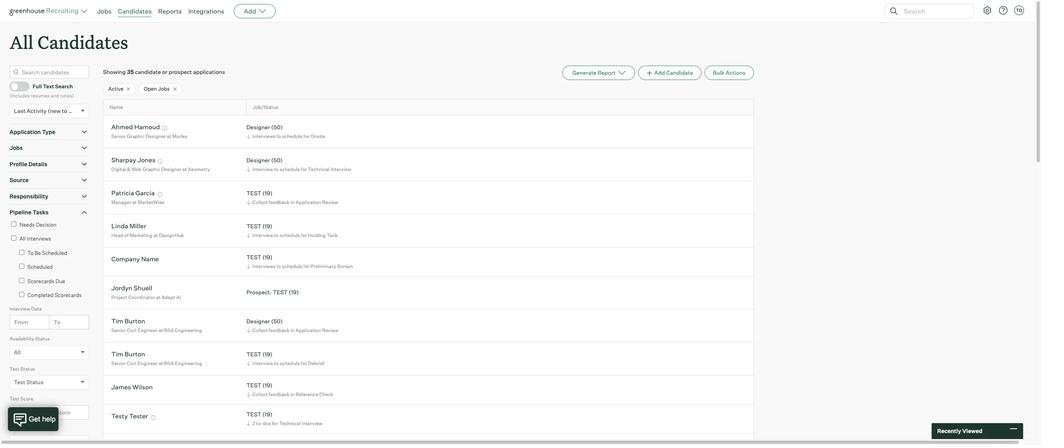 Task type: locate. For each thing, give the bounding box(es) containing it.
decision
[[36, 221, 56, 228]]

(19) inside test (19) collect feedback in reference check
[[263, 382, 272, 389]]

1 vertical spatial senior
[[111, 327, 126, 333]]

2 vertical spatial application
[[296, 327, 321, 333]]

to left old)
[[62, 107, 67, 114]]

1 vertical spatial name
[[141, 255, 159, 263]]

in left reference
[[291, 391, 295, 397]]

designhub
[[159, 232, 184, 238]]

test (19) interview to schedule for holding tank
[[246, 223, 338, 238]]

1 vertical spatial tim
[[111, 350, 123, 358]]

1 vertical spatial review
[[322, 327, 338, 333]]

0 vertical spatial test
[[10, 366, 19, 372]]

jobs up profile
[[10, 144, 23, 151]]

(19)
[[263, 190, 272, 197], [263, 223, 272, 230], [263, 254, 272, 261], [289, 289, 299, 296], [263, 351, 272, 358], [263, 382, 272, 389], [263, 411, 272, 418]]

2 vertical spatial all
[[14, 349, 21, 355]]

schedule for designer (50) interview to schedule for technical interview
[[280, 166, 300, 172]]

availability status element
[[10, 335, 89, 365]]

needs
[[19, 221, 35, 228]]

for for designer (50) interview to schedule for technical interview
[[301, 166, 307, 172]]

at inside jordyn shuell project coordinator at adept ai
[[156, 294, 160, 300]]

to inside designer (50) interview to schedule for technical interview
[[274, 166, 279, 172]]

0 vertical spatial technical
[[308, 166, 330, 172]]

0 vertical spatial review
[[322, 199, 338, 205]]

0 vertical spatial engineering
[[175, 327, 202, 333]]

for inside test (19) interview to schedule for debrief
[[301, 360, 307, 366]]

technical right dos
[[279, 420, 301, 426]]

for left debrief
[[301, 360, 307, 366]]

status right 'availability'
[[35, 336, 50, 342]]

status
[[35, 336, 50, 342], [20, 366, 35, 372], [26, 379, 43, 385]]

(19) inside test (19) 2 to-dos for technical interview
[[263, 411, 272, 418]]

1 horizontal spatial add
[[654, 69, 665, 76]]

onsite
[[311, 133, 325, 139]]

feedback for test (19) collect feedback in application review
[[269, 199, 290, 205]]

0 vertical spatial senior
[[111, 133, 126, 139]]

schedule for test (19) interview to schedule for debrief
[[280, 360, 300, 366]]

head
[[111, 232, 123, 238]]

for up test (19) collect feedback in application review
[[301, 166, 307, 172]]

designer down 'prospect:'
[[246, 318, 270, 325]]

(50) up "interview to schedule for technical interview" link
[[271, 157, 283, 164]]

burton for designer
[[125, 317, 145, 325]]

designer down interviews to schedule for onsite "link"
[[246, 157, 270, 164]]

to
[[27, 250, 33, 256], [54, 319, 60, 325]]

add candidate
[[654, 69, 693, 76]]

2 review from the top
[[322, 327, 338, 333]]

td button
[[1013, 4, 1026, 17]]

2 vertical spatial feedback
[[269, 391, 290, 397]]

engineer for test (19)
[[138, 360, 158, 366]]

coordinator
[[128, 294, 155, 300]]

collect inside designer (50) collect feedback in application review
[[252, 327, 268, 333]]

test for test (19) interviews to schedule for preliminary screen
[[246, 254, 261, 261]]

0 vertical spatial name
[[109, 104, 123, 110]]

engineering
[[175, 327, 202, 333], [175, 360, 202, 366]]

1 tim burton senior civil engineer at rsa engineering from the top
[[111, 317, 202, 333]]

technical down onsite
[[308, 166, 330, 172]]

interview to schedule for debrief link
[[245, 360, 326, 367]]

1 vertical spatial (50)
[[271, 157, 283, 164]]

designer
[[246, 124, 270, 131], [146, 133, 166, 139], [246, 157, 270, 164], [161, 166, 181, 172], [246, 318, 270, 325]]

3 collect from the top
[[252, 391, 268, 397]]

company
[[111, 255, 140, 263]]

2 vertical spatial jobs
[[10, 144, 23, 151]]

for inside designer (50) interviews to schedule for onsite
[[303, 133, 309, 139]]

technical inside designer (50) interview to schedule for technical interview
[[308, 166, 330, 172]]

graphic down ahmed hamoud "link"
[[127, 133, 145, 139]]

2 burton from the top
[[125, 350, 145, 358]]

2 rsa from the top
[[164, 360, 174, 366]]

1 vertical spatial feedback
[[269, 327, 290, 333]]

last activity (new to old) option
[[14, 107, 79, 114]]

1 vertical spatial burton
[[125, 350, 145, 358]]

1 vertical spatial collect feedback in application review link
[[245, 326, 340, 334]]

status up score
[[26, 379, 43, 385]]

0 horizontal spatial scorecards
[[27, 278, 54, 284]]

linda miller link
[[111, 222, 146, 231]]

applications
[[193, 68, 225, 75]]

2 tim burton link from the top
[[111, 350, 145, 359]]

1 engineering from the top
[[175, 327, 202, 333]]

test inside test (19) interview to schedule for debrief
[[246, 351, 261, 358]]

to for test (19) interview to schedule for holding tank
[[274, 232, 279, 238]]

0 vertical spatial add
[[244, 7, 256, 15]]

to up test (19) interviews to schedule for preliminary screen
[[274, 232, 279, 238]]

for right dos
[[272, 420, 278, 426]]

0 vertical spatial civil
[[127, 327, 137, 333]]

tim burton senior civil engineer at rsa engineering
[[111, 317, 202, 333], [111, 350, 202, 366]]

1 tim from the top
[[111, 317, 123, 325]]

0 vertical spatial feedback
[[269, 199, 290, 205]]

1 horizontal spatial to
[[54, 319, 60, 325]]

application
[[10, 128, 41, 135], [296, 199, 321, 205], [296, 327, 321, 333]]

0 vertical spatial status
[[35, 336, 50, 342]]

to left be
[[27, 250, 33, 256]]

bulk actions link
[[705, 66, 754, 80]]

3 feedback from the top
[[269, 391, 290, 397]]

(19) inside test (19) collect feedback in application review
[[263, 190, 272, 197]]

interview
[[252, 166, 273, 172], [331, 166, 351, 172], [252, 232, 273, 238], [10, 306, 30, 312], [252, 360, 273, 366], [302, 420, 322, 426]]

testy tester has been in technical interview for more than 14 days image
[[150, 415, 157, 420]]

(50) inside designer (50) interviews to schedule for onsite
[[271, 124, 283, 131]]

1 senior from the top
[[111, 133, 126, 139]]

interviews down needs decision
[[27, 236, 51, 242]]

0 vertical spatial tim
[[111, 317, 123, 325]]

senior up james
[[111, 360, 126, 366]]

feedback up test (19) interview to schedule for debrief
[[269, 327, 290, 333]]

2 collect from the top
[[252, 327, 268, 333]]

tim burton link up james wilson
[[111, 350, 145, 359]]

jordyn
[[111, 284, 132, 292]]

review up debrief
[[322, 327, 338, 333]]

test (19) 2 to-dos for technical interview
[[246, 411, 322, 426]]

designer inside designer (50) interviews to schedule for onsite
[[246, 124, 270, 131]]

graphic down jones
[[143, 166, 160, 172]]

1 vertical spatial all
[[19, 236, 26, 242]]

1 horizontal spatial jobs
[[97, 7, 112, 15]]

1 vertical spatial jobs
[[158, 86, 170, 92]]

(50)
[[271, 124, 283, 131], [271, 157, 283, 164], [271, 318, 283, 325]]

to up test (19) collect feedback in reference check
[[274, 360, 279, 366]]

0 vertical spatial interviews
[[252, 133, 276, 139]]

tim burton senior civil engineer at rsa engineering for test
[[111, 350, 202, 366]]

add for add
[[244, 7, 256, 15]]

1 vertical spatial interviews
[[27, 236, 51, 242]]

test status down 'availability'
[[10, 366, 35, 372]]

feedback inside designer (50) collect feedback in application review
[[269, 327, 290, 333]]

civil down coordinator
[[127, 327, 137, 333]]

collect feedback in application review link up test (19) interview to schedule for debrief
[[245, 326, 340, 334]]

schedule inside "test (19) interview to schedule for holding tank"
[[280, 232, 300, 238]]

web
[[132, 166, 142, 172]]

for inside test (19) 2 to-dos for technical interview
[[272, 420, 278, 426]]

test status up score
[[14, 379, 43, 385]]

sharpay jones link
[[111, 156, 156, 165]]

interviews to schedule for preliminary screen link
[[245, 262, 355, 270]]

senior for test (19)
[[111, 360, 126, 366]]

feedback up test (19) 2 to-dos for technical interview
[[269, 391, 290, 397]]

review for (19)
[[322, 199, 338, 205]]

schedule left holding
[[280, 232, 300, 238]]

ahmed hamoud
[[111, 123, 160, 131]]

candidates right jobs link
[[118, 7, 152, 15]]

candidate
[[135, 68, 161, 75]]

to for to
[[54, 319, 60, 325]]

dos
[[263, 420, 271, 426]]

test
[[10, 366, 19, 372], [14, 379, 25, 385], [10, 396, 19, 402]]

to for test (19) interview to schedule for debrief
[[274, 360, 279, 366]]

1 review from the top
[[322, 199, 338, 205]]

schedule up test (19) collect feedback in reference check
[[280, 360, 300, 366]]

2 feedback from the top
[[269, 327, 290, 333]]

2 vertical spatial collect
[[252, 391, 268, 397]]

showing 35 candidate or prospect applications
[[103, 68, 225, 75]]

2 vertical spatial senior
[[111, 360, 126, 366]]

burton
[[125, 317, 145, 325], [125, 350, 145, 358]]

collect feedback in application review link up "test (19) interview to schedule for holding tank"
[[245, 198, 340, 206]]

date
[[31, 306, 42, 312]]

feedback up "test (19) interview to schedule for holding tank"
[[269, 199, 290, 205]]

status down availability status element on the bottom left of the page
[[20, 366, 35, 372]]

2 horizontal spatial jobs
[[158, 86, 170, 92]]

jobs
[[97, 7, 112, 15], [158, 86, 170, 92], [10, 144, 23, 151]]

test inside test (19) collect feedback in application review
[[246, 190, 261, 197]]

rsa for designer (50)
[[164, 327, 174, 333]]

0 vertical spatial collect feedback in application review link
[[245, 198, 340, 206]]

availability status
[[10, 336, 50, 342]]

to up 'prospect: test (19)'
[[277, 263, 281, 269]]

to inside test (19) interviews to schedule for preliminary screen
[[277, 263, 281, 269]]

jordyn shuell link
[[111, 284, 152, 293]]

of
[[124, 232, 129, 238]]

0 vertical spatial engineer
[[138, 327, 158, 333]]

all right all interviews option
[[19, 236, 26, 242]]

1 vertical spatial add
[[654, 69, 665, 76]]

senior graphic designer at morley
[[111, 133, 188, 139]]

for left onsite
[[303, 133, 309, 139]]

1 collect feedback in application review link from the top
[[245, 198, 340, 206]]

test status element
[[10, 365, 89, 395]]

review inside test (19) collect feedback in application review
[[322, 199, 338, 205]]

senior down project
[[111, 327, 126, 333]]

screen
[[337, 263, 353, 269]]

status for all
[[35, 336, 50, 342]]

0 horizontal spatial name
[[109, 104, 123, 110]]

scorecards
[[27, 278, 54, 284], [55, 292, 82, 298]]

all
[[10, 30, 33, 54], [19, 236, 26, 242], [14, 349, 21, 355]]

1 vertical spatial candidates
[[37, 30, 128, 54]]

tim down project
[[111, 317, 123, 325]]

civil up james wilson
[[127, 360, 137, 366]]

0 vertical spatial tim burton senior civil engineer at rsa engineering
[[111, 317, 202, 333]]

tim burton link down project
[[111, 317, 145, 326]]

tim burton link
[[111, 317, 145, 326], [111, 350, 145, 359]]

collect feedback in reference check link
[[245, 391, 335, 398]]

1 collect from the top
[[252, 199, 268, 205]]

manager at marketwise
[[111, 199, 164, 205]]

senior for designer (50)
[[111, 327, 126, 333]]

jobs left candidates link
[[97, 7, 112, 15]]

test for operator
[[10, 396, 19, 402]]

1 vertical spatial to
[[54, 319, 60, 325]]

3 senior from the top
[[111, 360, 126, 366]]

tim
[[111, 317, 123, 325], [111, 350, 123, 358]]

offer
[[10, 426, 21, 432]]

in up "test (19) interview to schedule for holding tank"
[[291, 199, 295, 205]]

1 civil from the top
[[127, 327, 137, 333]]

3 in from the top
[[291, 391, 295, 397]]

2 engineering from the top
[[175, 360, 202, 366]]

schedule up test (19) collect feedback in application review
[[280, 166, 300, 172]]

0 vertical spatial rsa
[[164, 327, 174, 333]]

and
[[51, 93, 59, 99]]

sharpay jones has been in technical interview for more than 14 days image
[[157, 159, 164, 164]]

ahmed hamoud has been in onsite for more than 21 days image
[[161, 126, 168, 131]]

2 tim burton senior civil engineer at rsa engineering from the top
[[111, 350, 202, 366]]

engineer up wilson
[[138, 360, 158, 366]]

2 collect feedback in application review link from the top
[[245, 326, 340, 334]]

1 vertical spatial engineering
[[175, 360, 202, 366]]

(50) for sharpay jones
[[271, 157, 283, 164]]

0 horizontal spatial to
[[27, 250, 33, 256]]

application up debrief
[[296, 327, 321, 333]]

interview inside test (19) interview to schedule for debrief
[[252, 360, 273, 366]]

2 senior from the top
[[111, 327, 126, 333]]

senior down ahmed
[[111, 133, 126, 139]]

full text search (includes resumes and notes)
[[10, 83, 74, 99]]

2 tim from the top
[[111, 350, 123, 358]]

report
[[598, 69, 616, 76]]

scheduled right be
[[42, 250, 67, 256]]

old)
[[68, 107, 79, 114]]

tim for test
[[111, 350, 123, 358]]

(50) inside designer (50) interview to schedule for technical interview
[[271, 157, 283, 164]]

to for designer (50) interviews to schedule for onsite
[[277, 133, 281, 139]]

collect feedback in application review link for (19)
[[245, 198, 340, 206]]

designer inside designer (50) collect feedback in application review
[[246, 318, 270, 325]]

all down greenhouse recruiting image
[[10, 30, 33, 54]]

collect for test (19) collect feedback in reference check
[[252, 391, 268, 397]]

review up tank
[[322, 199, 338, 205]]

scorecards down 'due'
[[55, 292, 82, 298]]

patricia garcia
[[111, 189, 155, 197]]

status for test status
[[20, 366, 35, 372]]

test inside "test (19) interview to schedule for holding tank"
[[246, 223, 261, 230]]

3 (50) from the top
[[271, 318, 283, 325]]

test (19) interviews to schedule for preliminary screen
[[246, 254, 353, 269]]

civil for designer (50)
[[127, 327, 137, 333]]

engineer down coordinator
[[138, 327, 158, 333]]

to inside designer (50) interviews to schedule for onsite
[[277, 133, 281, 139]]

jobs right 'open'
[[158, 86, 170, 92]]

0 vertical spatial all
[[10, 30, 33, 54]]

1 vertical spatial tim burton senior civil engineer at rsa engineering
[[111, 350, 202, 366]]

to down job/status
[[277, 133, 281, 139]]

for inside test (19) interviews to schedule for preliminary screen
[[303, 263, 309, 269]]

0 vertical spatial tim burton link
[[111, 317, 145, 326]]

1 vertical spatial rsa
[[164, 360, 174, 366]]

all for all interviews
[[19, 236, 26, 242]]

1 vertical spatial technical
[[279, 420, 301, 426]]

burton down coordinator
[[125, 317, 145, 325]]

feedback inside test (19) collect feedback in reference check
[[269, 391, 290, 397]]

in inside test (19) collect feedback in reference check
[[291, 391, 295, 397]]

2 vertical spatial test
[[10, 396, 19, 402]]

review inside designer (50) collect feedback in application review
[[322, 327, 338, 333]]

company name link
[[111, 255, 159, 264]]

in inside designer (50) collect feedback in application review
[[291, 327, 295, 333]]

(50) inside designer (50) collect feedback in application review
[[271, 318, 283, 325]]

tasks
[[33, 209, 49, 216]]

test inside test (19) interviews to schedule for preliminary screen
[[246, 254, 261, 261]]

name
[[109, 104, 123, 110], [141, 255, 159, 263]]

(50) up interviews to schedule for onsite "link"
[[271, 124, 283, 131]]

2 engineer from the top
[[138, 360, 158, 366]]

To Be Scheduled checkbox
[[19, 250, 24, 255]]

1 engineer from the top
[[138, 327, 158, 333]]

name right company
[[141, 255, 159, 263]]

linda
[[111, 222, 128, 230]]

interview inside "test (19) interview to schedule for holding tank"
[[252, 232, 273, 238]]

linda miller head of marketing at designhub
[[111, 222, 184, 238]]

test inside test (19) collect feedback in reference check
[[246, 382, 261, 389]]

designer for designer (50) collect feedback in application review
[[246, 318, 270, 325]]

(50) down 'prospect: test (19)'
[[271, 318, 283, 325]]

0 vertical spatial to
[[27, 250, 33, 256]]

(19) for test (19) interview to schedule for holding tank
[[263, 223, 272, 230]]

for left holding
[[301, 232, 307, 238]]

1 vertical spatial in
[[291, 327, 295, 333]]

application inside test (19) collect feedback in application review
[[296, 199, 321, 205]]

0 horizontal spatial add
[[244, 7, 256, 15]]

interviews inside test (19) interviews to schedule for preliminary screen
[[252, 263, 276, 269]]

0 vertical spatial burton
[[125, 317, 145, 325]]

add inside add popup button
[[244, 7, 256, 15]]

(19) inside test (19) interview to schedule for debrief
[[263, 351, 272, 358]]

test (19) collect feedback in reference check
[[246, 382, 333, 397]]

designer inside designer (50) interview to schedule for technical interview
[[246, 157, 270, 164]]

1 vertical spatial tim burton link
[[111, 350, 145, 359]]

schedule inside test (19) interview to schedule for debrief
[[280, 360, 300, 366]]

collect for test (19) collect feedback in application review
[[252, 199, 268, 205]]

scheduled
[[42, 250, 67, 256], [27, 264, 53, 270]]

test for test (19) collect feedback in application review
[[246, 190, 261, 197]]

garcia
[[135, 189, 155, 197]]

burton up james wilson
[[125, 350, 145, 358]]

tim burton senior civil engineer at rsa engineering up wilson
[[111, 350, 202, 366]]

0 vertical spatial (50)
[[271, 124, 283, 131]]

add inside add candidate link
[[654, 69, 665, 76]]

(19) for test (19) 2 to-dos for technical interview
[[263, 411, 272, 418]]

to for to be scheduled
[[27, 250, 33, 256]]

2 vertical spatial in
[[291, 391, 295, 397]]

1 vertical spatial civil
[[127, 360, 137, 366]]

1 horizontal spatial technical
[[308, 166, 330, 172]]

for left preliminary
[[303, 263, 309, 269]]

name down active
[[109, 104, 123, 110]]

technical
[[308, 166, 330, 172], [279, 420, 301, 426]]

in inside test (19) collect feedback in application review
[[291, 199, 295, 205]]

designer down ahmed hamoud has been in onsite for more than 21 days image
[[146, 133, 166, 139]]

Scheduled checkbox
[[19, 264, 24, 269]]

collect inside test (19) collect feedback in application review
[[252, 199, 268, 205]]

for inside "test (19) interview to schedule for holding tank"
[[301, 232, 307, 238]]

scorecards up completed
[[27, 278, 54, 284]]

0 vertical spatial collect
[[252, 199, 268, 205]]

application up "test (19) interview to schedule for holding tank"
[[296, 199, 321, 205]]

2 vertical spatial interviews
[[252, 263, 276, 269]]

Search text field
[[902, 5, 966, 17]]

2
[[252, 420, 255, 426]]

1 (50) from the top
[[271, 124, 283, 131]]

marketwise
[[138, 199, 164, 205]]

candidates down jobs link
[[37, 30, 128, 54]]

schedule inside test (19) interviews to schedule for preliminary screen
[[282, 263, 302, 269]]

1 vertical spatial status
[[20, 366, 35, 372]]

2 vertical spatial (50)
[[271, 318, 283, 325]]

in up test (19) interview to schedule for debrief
[[291, 327, 295, 333]]

designer for designer (50) interview to schedule for technical interview
[[246, 157, 270, 164]]

to inside test (19) interview to schedule for debrief
[[274, 360, 279, 366]]

schedule left onsite
[[282, 133, 302, 139]]

1 vertical spatial application
[[296, 199, 321, 205]]

for for test (19) interview to schedule for debrief
[[301, 360, 307, 366]]

1 vertical spatial scheduled
[[27, 264, 53, 270]]

(19) inside "test (19) interview to schedule for holding tank"
[[263, 223, 272, 230]]

Score number field
[[51, 405, 89, 419]]

1 vertical spatial engineer
[[138, 360, 158, 366]]

collect feedback in application review link for (50)
[[245, 326, 340, 334]]

application inside designer (50) collect feedback in application review
[[296, 327, 321, 333]]

1 vertical spatial collect
[[252, 327, 268, 333]]

1 tim burton link from the top
[[111, 317, 145, 326]]

active
[[108, 86, 123, 92]]

test inside test (19) 2 to-dos for technical interview
[[246, 411, 261, 418]]

configure image
[[983, 6, 992, 15]]

interviews down job/status
[[252, 133, 276, 139]]

1 in from the top
[[291, 199, 295, 205]]

0 horizontal spatial jobs
[[10, 144, 23, 151]]

designer for designer (50) interviews to schedule for onsite
[[246, 124, 270, 131]]

scheduled down be
[[27, 264, 53, 270]]

profile details
[[10, 161, 47, 167]]

1 rsa from the top
[[164, 327, 174, 333]]

interviews inside designer (50) interviews to schedule for onsite
[[252, 133, 276, 139]]

designer down job/status
[[246, 124, 270, 131]]

to down completed scorecards
[[54, 319, 60, 325]]

schedule inside designer (50) interview to schedule for technical interview
[[280, 166, 300, 172]]

reports
[[158, 7, 182, 15]]

2 (50) from the top
[[271, 157, 283, 164]]

1 vertical spatial scorecards
[[55, 292, 82, 298]]

1 burton from the top
[[125, 317, 145, 325]]

application down last
[[10, 128, 41, 135]]

0 vertical spatial application
[[10, 128, 41, 135]]

interviews
[[252, 133, 276, 139], [27, 236, 51, 242], [252, 263, 276, 269]]

tim burton senior civil engineer at rsa engineering down adept
[[111, 317, 202, 333]]

civil for test (19)
[[127, 360, 137, 366]]

schedule down the interview to schedule for holding tank link
[[282, 263, 302, 269]]

technical inside test (19) 2 to-dos for technical interview
[[279, 420, 301, 426]]

interviews for test
[[252, 263, 276, 269]]

all down 'availability'
[[14, 349, 21, 355]]

greenhouse recruiting image
[[10, 6, 81, 16]]

review for (50)
[[322, 327, 338, 333]]

candidates
[[118, 7, 152, 15], [37, 30, 128, 54]]

collect inside test (19) collect feedback in reference check
[[252, 391, 268, 397]]

for inside designer (50) interview to schedule for technical interview
[[301, 166, 307, 172]]

0 vertical spatial in
[[291, 199, 295, 205]]

james wilson link
[[111, 383, 153, 392]]

completed
[[27, 292, 54, 298]]

0 vertical spatial scorecards
[[27, 278, 54, 284]]

schedule inside designer (50) interviews to schedule for onsite
[[282, 133, 302, 139]]

2 in from the top
[[291, 327, 295, 333]]

integrations
[[188, 7, 224, 15]]

interviews up 'prospect:'
[[252, 263, 276, 269]]

prospect: test (19)
[[246, 289, 299, 296]]

to inside "test (19) interview to schedule for holding tank"
[[274, 232, 279, 238]]

feedback inside test (19) collect feedback in application review
[[269, 199, 290, 205]]

(19) inside test (19) interviews to schedule for preliminary screen
[[263, 254, 272, 261]]

1 feedback from the top
[[269, 199, 290, 205]]

2 civil from the top
[[127, 360, 137, 366]]

schedule
[[282, 133, 302, 139], [280, 166, 300, 172], [280, 232, 300, 238], [282, 263, 302, 269], [280, 360, 300, 366]]

to up test (19) collect feedback in application review
[[274, 166, 279, 172]]

0 horizontal spatial technical
[[279, 420, 301, 426]]

debrief
[[308, 360, 324, 366]]

tim up james
[[111, 350, 123, 358]]



Task type: describe. For each thing, give the bounding box(es) containing it.
hamoud
[[134, 123, 160, 131]]

all interviews
[[19, 236, 51, 242]]

add for add candidate
[[654, 69, 665, 76]]

td button
[[1015, 6, 1024, 15]]

(50) for ahmed hamoud
[[271, 124, 283, 131]]

feedback for test (19) collect feedback in reference check
[[269, 391, 290, 397]]

engineering for designer (50)
[[175, 327, 202, 333]]

0 vertical spatial jobs
[[97, 7, 112, 15]]

manager
[[111, 199, 131, 205]]

Search candidates field
[[10, 66, 89, 79]]

Needs Decision checkbox
[[11, 221, 16, 227]]

in for designer (50) collect feedback in application review
[[291, 327, 295, 333]]

text
[[43, 83, 54, 89]]

or
[[162, 68, 168, 75]]

offer element
[[10, 425, 89, 445]]

interviews for designer
[[252, 133, 276, 139]]

bulk actions
[[713, 69, 746, 76]]

last activity (new to old)
[[14, 107, 79, 114]]

application for designer (50)
[[296, 327, 321, 333]]

in for test (19) collect feedback in application review
[[291, 199, 295, 205]]

to for last activity (new to old)
[[62, 107, 67, 114]]

operator
[[14, 409, 37, 415]]

for for designer (50) interviews to schedule for onsite
[[303, 133, 309, 139]]

holding
[[308, 232, 326, 238]]

0 vertical spatial scheduled
[[42, 250, 67, 256]]

designer (50) collect feedback in application review
[[246, 318, 338, 333]]

to for designer (50) interview to schedule for technical interview
[[274, 166, 279, 172]]

All Interviews checkbox
[[11, 236, 16, 241]]

actions
[[726, 69, 746, 76]]

viewed
[[962, 428, 983, 434]]

for for test (19) interviews to schedule for preliminary screen
[[303, 263, 309, 269]]

collect for designer (50) collect feedback in application review
[[252, 327, 268, 333]]

test for test (19) interview to schedule for holding tank
[[246, 223, 261, 230]]

1 vertical spatial graphic
[[143, 166, 160, 172]]

&
[[127, 166, 130, 172]]

(19) for test (19) collect feedback in application review
[[263, 190, 272, 197]]

for for test (19) 2 to-dos for technical interview
[[272, 420, 278, 426]]

details
[[28, 161, 47, 167]]

(19) for test (19) interviews to schedule for preliminary screen
[[263, 254, 272, 261]]

interview to schedule for technical interview link
[[245, 165, 353, 173]]

application type
[[10, 128, 55, 135]]

recently viewed
[[937, 428, 983, 434]]

all inside availability status element
[[14, 349, 21, 355]]

designer down sharpay jones has been in technical interview for more than 14 days icon
[[161, 166, 181, 172]]

interview inside test (19) 2 to-dos for technical interview
[[302, 420, 322, 426]]

generate
[[572, 69, 597, 76]]

2 vertical spatial status
[[26, 379, 43, 385]]

tim burton link for test
[[111, 350, 145, 359]]

Completed Scorecards checkbox
[[19, 292, 24, 297]]

to be scheduled
[[27, 250, 67, 256]]

pipeline
[[10, 209, 31, 216]]

in for test (19) collect feedback in reference check
[[291, 391, 295, 397]]

schedule for designer (50) interviews to schedule for onsite
[[282, 133, 302, 139]]

for for test (19) interview to schedule for holding tank
[[301, 232, 307, 238]]

generate report
[[572, 69, 616, 76]]

(19) for test (19) collect feedback in reference check
[[263, 382, 272, 389]]

interviews to schedule for onsite link
[[245, 132, 327, 140]]

to for test (19) interviews to schedule for preliminary screen
[[277, 263, 281, 269]]

wilson
[[132, 383, 153, 391]]

testy tester link
[[111, 412, 148, 421]]

adept
[[162, 294, 175, 300]]

feedback for designer (50) collect feedback in application review
[[269, 327, 290, 333]]

last
[[14, 107, 25, 114]]

tank
[[327, 232, 338, 238]]

to-
[[256, 420, 263, 426]]

source
[[10, 177, 29, 183]]

responsibility
[[10, 193, 48, 200]]

td
[[1016, 8, 1023, 13]]

tim for designer
[[111, 317, 123, 325]]

Scorecards Due checkbox
[[19, 278, 24, 283]]

prospect
[[169, 68, 192, 75]]

project
[[111, 294, 127, 300]]

application for test (19)
[[296, 199, 321, 205]]

tim burton link for designer
[[111, 317, 145, 326]]

test for test (19) 2 to-dos for technical interview
[[246, 411, 261, 418]]

all candidates
[[10, 30, 128, 54]]

james
[[111, 383, 131, 391]]

candidate reports are now available! apply filters and select "view in app" element
[[563, 66, 635, 80]]

1 vertical spatial test status
[[14, 379, 43, 385]]

testy
[[111, 412, 128, 420]]

designer (50) interviews to schedule for onsite
[[246, 124, 325, 139]]

schedule for test (19) interview to schedule for holding tank
[[280, 232, 300, 238]]

0 vertical spatial graphic
[[127, 133, 145, 139]]

test for test (19) interview to schedule for debrief
[[246, 351, 261, 358]]

marketing
[[130, 232, 152, 238]]

be
[[35, 250, 41, 256]]

digital & web graphic designer at xeometry
[[111, 166, 210, 172]]

company name
[[111, 255, 159, 263]]

full
[[33, 83, 42, 89]]

1 horizontal spatial name
[[141, 255, 159, 263]]

pipeline tasks
[[10, 209, 49, 216]]

notes)
[[60, 93, 74, 99]]

patricia garcia has been in application review for more than 5 days image
[[156, 192, 163, 197]]

candidates link
[[118, 7, 152, 15]]

test (19) collect feedback in application review
[[246, 190, 338, 205]]

designer (50) interview to schedule for technical interview
[[246, 157, 351, 172]]

from
[[14, 319, 28, 325]]

jordyn shuell project coordinator at adept ai
[[111, 284, 181, 300]]

due
[[56, 278, 65, 284]]

test for test (19) collect feedback in reference check
[[246, 382, 261, 389]]

test for test status
[[10, 366, 19, 372]]

1 vertical spatial test
[[14, 379, 25, 385]]

tester
[[129, 412, 148, 420]]

at inside linda miller head of marketing at designhub
[[153, 232, 158, 238]]

xeometry
[[188, 166, 210, 172]]

reports link
[[158, 7, 182, 15]]

tim burton senior civil engineer at rsa engineering for designer
[[111, 317, 202, 333]]

schedule for test (19) interviews to schedule for preliminary screen
[[282, 263, 302, 269]]

profile
[[10, 161, 27, 167]]

technical for (50)
[[308, 166, 330, 172]]

check
[[319, 391, 333, 397]]

2 to-dos for technical interview link
[[245, 420, 324, 427]]

jones
[[138, 156, 156, 164]]

0 vertical spatial candidates
[[118, 7, 152, 15]]

integrations link
[[188, 7, 224, 15]]

job/status
[[253, 104, 278, 110]]

candidate
[[666, 69, 693, 76]]

1 horizontal spatial scorecards
[[55, 292, 82, 298]]

jobs link
[[97, 7, 112, 15]]

open jobs
[[144, 86, 170, 92]]

showing
[[103, 68, 126, 75]]

engineering for test (19)
[[175, 360, 202, 366]]

search
[[55, 83, 73, 89]]

ahmed
[[111, 123, 133, 131]]

add candidate link
[[638, 66, 701, 80]]

rsa for test (19)
[[164, 360, 174, 366]]

all for all candidates
[[10, 30, 33, 54]]

digital
[[111, 166, 126, 172]]

patricia
[[111, 189, 134, 197]]

technical for (19)
[[279, 420, 301, 426]]

type
[[42, 128, 55, 135]]

checkmark image
[[13, 83, 19, 89]]

interview date
[[10, 306, 42, 312]]

0 vertical spatial test status
[[10, 366, 35, 372]]

test (19) interview to schedule for debrief
[[246, 351, 324, 366]]

engineer for designer (50)
[[138, 327, 158, 333]]

ahmed hamoud link
[[111, 123, 160, 132]]

bulk
[[713, 69, 725, 76]]

burton for test
[[125, 350, 145, 358]]

open
[[144, 86, 157, 92]]

sharpay jones
[[111, 156, 156, 164]]

(19) for test (19) interview to schedule for debrief
[[263, 351, 272, 358]]



Task type: vqa. For each thing, say whether or not it's contained in the screenshot.
"2023"
no



